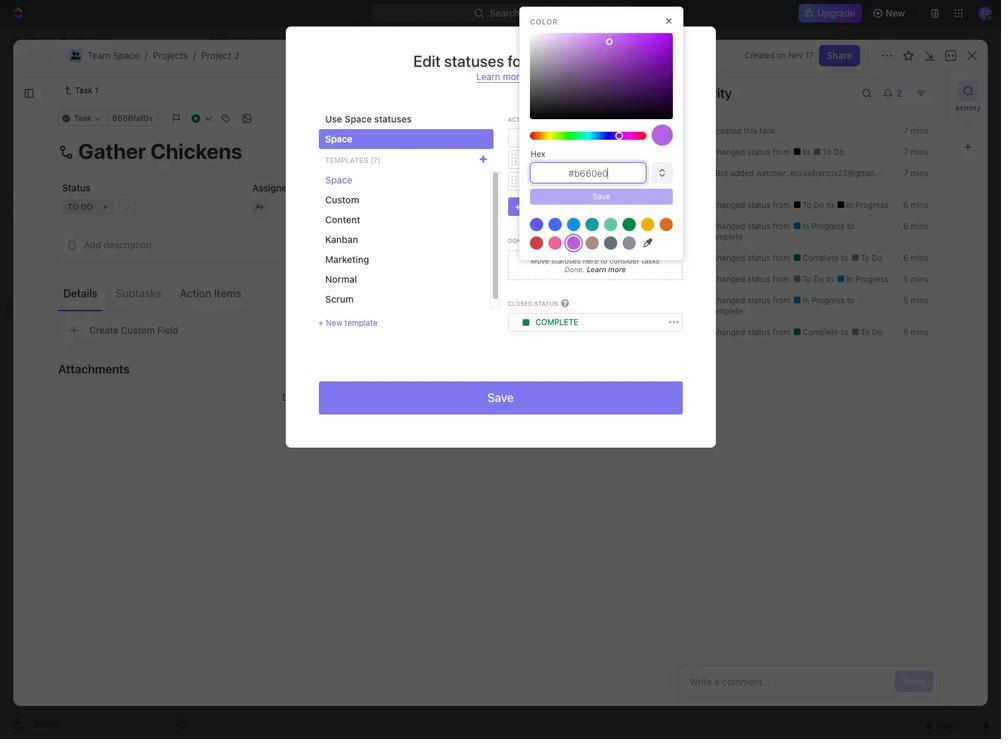 Task type: locate. For each thing, give the bounding box(es) containing it.
consider
[[610, 256, 640, 265]]

0 vertical spatial 7
[[905, 126, 909, 136]]

1 horizontal spatial status
[[543, 201, 571, 212]]

2 vertical spatial 5 mins
[[904, 327, 929, 337]]

to do
[[536, 133, 561, 143], [821, 147, 845, 157], [801, 200, 827, 210], [859, 253, 883, 263], [801, 274, 827, 284], [246, 313, 271, 323], [859, 327, 883, 337]]

5 changed from the top
[[713, 274, 746, 284]]

7 mins
[[905, 126, 929, 136], [905, 147, 929, 157], [905, 168, 929, 178]]

review
[[554, 176, 584, 186]]

/ up project 2
[[281, 36, 283, 48]]

board link
[[244, 119, 273, 137]]

0 horizontal spatial team
[[32, 258, 55, 269]]

5 mins for in progress
[[904, 274, 929, 284]]

details button
[[58, 281, 103, 305]]

6 changed status from from the top
[[711, 295, 793, 305]]

task 1 up task 2
[[267, 230, 294, 241]]

complete
[[707, 232, 744, 242], [801, 253, 841, 263], [707, 306, 744, 316], [801, 327, 841, 337]]

2 status from the top
[[748, 200, 771, 210]]

6 mins
[[904, 200, 929, 210], [904, 221, 929, 231], [904, 253, 929, 263]]

3 6 from the top
[[904, 253, 909, 263]]

add task up customize
[[906, 85, 946, 96]]

5 changed status from from the top
[[711, 274, 793, 284]]

automations button
[[882, 32, 950, 52]]

0 vertical spatial task 1
[[75, 85, 99, 95]]

0 horizontal spatial add task button
[[261, 274, 311, 290]]

0 vertical spatial 5
[[904, 274, 909, 284]]

7 changed from the top
[[713, 327, 746, 337]]

projects link
[[153, 50, 188, 61], [40, 275, 155, 297]]

3 changed status from from the top
[[711, 221, 793, 231]]

projects inside projects link
[[40, 280, 75, 291]]

1 vertical spatial 5 mins
[[904, 295, 929, 305]]

tree
[[5, 230, 192, 409]]

add task up content at the top left of the page
[[356, 187, 391, 197]]

1 6 mins from the top
[[904, 200, 929, 210]]

tree inside "sidebar" navigation
[[5, 230, 192, 409]]

projects link left project 2 link
[[153, 50, 188, 61]]

None field
[[530, 162, 647, 183]]

complete
[[536, 317, 579, 327]]

1 horizontal spatial team space, , element
[[209, 37, 220, 48]]

1 vertical spatial +
[[319, 318, 324, 328]]

do
[[549, 133, 561, 143], [834, 147, 845, 157], [814, 200, 825, 210], [873, 253, 883, 263], [814, 274, 825, 284], [259, 313, 271, 323], [873, 327, 883, 337]]

status right favorites
[[62, 182, 91, 193]]

1 horizontal spatial statuses
[[445, 52, 505, 70]]

activity inside 'task sidebar navigation' tab list
[[956, 104, 982, 112]]

2 from from the top
[[773, 200, 791, 210]]

here inside move statuses here to consider tasks done.
[[583, 256, 599, 265]]

inbox
[[32, 91, 55, 103]]

1 horizontal spatial more
[[609, 265, 626, 274]]

add down dropdown menu "image"
[[524, 201, 541, 212]]

2 7 mins from the top
[[905, 147, 929, 157]]

0 horizontal spatial status
[[62, 182, 91, 193]]

status
[[62, 182, 91, 193], [543, 201, 571, 212]]

to do inside edit statuses for projects dialog
[[536, 133, 561, 143]]

3 5 from the top
[[904, 327, 909, 337]]

1 7 mins from the top
[[905, 126, 929, 136]]

1 to complete from the top
[[705, 221, 855, 242]]

learn more link down for at the top right of page
[[477, 71, 525, 83]]

0 vertical spatial +
[[516, 201, 521, 212]]

1 horizontal spatial task 1
[[267, 230, 294, 241]]

/ left project 2 link
[[193, 50, 196, 61]]

statuses inside "edit statuses for projects learn more"
[[445, 52, 505, 70]]

task 1 down user group "image"
[[75, 85, 99, 95]]

space up details
[[57, 258, 84, 269]]

use
[[325, 113, 342, 124]]

add inside edit statuses for projects dialog
[[524, 201, 541, 212]]

0 vertical spatial learn
[[477, 71, 501, 82]]

more down consider
[[609, 265, 626, 274]]

0 horizontal spatial add task
[[267, 276, 306, 287]]

/ up home link
[[145, 50, 148, 61]]

4 mins from the top
[[911, 200, 929, 210]]

2 horizontal spatial add task
[[906, 85, 946, 96]]

3 changed from the top
[[713, 221, 746, 231]]

1 horizontal spatial +
[[516, 201, 521, 212]]

0 vertical spatial custom
[[325, 194, 359, 205]]

subtasks
[[116, 287, 161, 299]]

2 vertical spatial add task
[[267, 276, 306, 287]]

0 vertical spatial to complete
[[705, 221, 855, 242]]

7 mins from the top
[[911, 274, 929, 284]]

task 1
[[75, 85, 99, 95], [267, 230, 294, 241]]

project
[[201, 50, 232, 61], [230, 79, 289, 101]]

2 mins from the top
[[911, 147, 929, 157]]

1 vertical spatial 1
[[289, 230, 294, 241]]

activity inside task sidebar content section
[[687, 85, 733, 101]]

do inside edit statuses for projects dialog
[[549, 133, 561, 143]]

0 horizontal spatial task 1
[[75, 85, 99, 95]]

automations
[[888, 36, 944, 48]]

2 vertical spatial 2
[[289, 253, 295, 265]]

3 mins from the top
[[911, 168, 929, 178]]

1 5 from the top
[[904, 274, 909, 284]]

attachments button
[[58, 353, 618, 385]]

for
[[508, 52, 527, 70]]

5 mins
[[904, 274, 929, 284], [904, 295, 929, 305], [904, 327, 929, 337]]

dashboards
[[32, 136, 83, 148]]

1 vertical spatial add task button
[[340, 184, 396, 200]]

statuses inside move statuses here to consider tasks done.
[[552, 256, 581, 265]]

5 for progress
[[904, 274, 909, 284]]

add task
[[906, 85, 946, 96], [356, 187, 391, 197], [267, 276, 306, 287]]

2 for project 2
[[293, 79, 304, 101]]

2 7 from the top
[[905, 147, 909, 157]]

statuses for move
[[552, 256, 581, 265]]

team space, , element
[[209, 37, 220, 48], [12, 257, 25, 270]]

marketing
[[325, 254, 369, 265]]

1 vertical spatial custom
[[121, 324, 155, 336]]

in inside edit statuses for projects dialog
[[536, 155, 544, 164]]

1 horizontal spatial learn more link
[[585, 265, 626, 274]]

team space, , element up project 2 link
[[209, 37, 220, 48]]

2 horizontal spatial projects
[[531, 52, 588, 70]]

team down spaces
[[32, 258, 55, 269]]

task sidebar navigation tab list
[[954, 80, 983, 158]]

team space up details
[[32, 258, 84, 269]]

sidebar navigation
[[0, 26, 198, 739]]

to
[[536, 133, 547, 143], [803, 147, 813, 157], [823, 147, 832, 157], [295, 182, 304, 193], [803, 200, 812, 210], [827, 200, 837, 210], [848, 221, 855, 231], [841, 253, 851, 263], [861, 253, 870, 263], [601, 256, 608, 265], [803, 274, 812, 284], [827, 274, 837, 284], [848, 295, 855, 305], [246, 313, 257, 323], [841, 327, 851, 337], [861, 327, 870, 337], [359, 393, 366, 403]]

0 vertical spatial learn more link
[[477, 71, 525, 83]]

2 vertical spatial 7
[[905, 168, 909, 178]]

2 changed status from from the top
[[711, 200, 793, 210]]

details
[[64, 287, 97, 299]]

0 horizontal spatial team space
[[32, 258, 84, 269]]

2 vertical spatial 5
[[904, 327, 909, 337]]

add task button
[[898, 80, 954, 101], [340, 184, 396, 200], [261, 274, 311, 290]]

team space, , element down spaces
[[12, 257, 25, 270]]

0 vertical spatial 7 mins
[[905, 126, 929, 136]]

space right use
[[345, 113, 372, 124]]

2 changed from the top
[[713, 200, 746, 210]]

tree containing team space
[[5, 230, 192, 409]]

5 from from the top
[[773, 274, 791, 284]]

add left description
[[84, 239, 101, 250]]

1 vertical spatial 2
[[293, 79, 304, 101]]

1 vertical spatial statuses
[[375, 113, 412, 124]]

8 mins from the top
[[911, 295, 929, 305]]

0 vertical spatial activity
[[687, 85, 733, 101]]

0 vertical spatial 5 mins
[[904, 274, 929, 284]]

add up content at the top left of the page
[[356, 187, 371, 197]]

upgrade
[[818, 7, 856, 19]]

to complete for 6 mins
[[705, 221, 855, 242]]

add task button up content at the top left of the page
[[340, 184, 396, 200]]

0 vertical spatial team space
[[222, 36, 275, 48]]

from
[[773, 147, 791, 157], [773, 200, 791, 210], [773, 221, 791, 231], [773, 253, 791, 263], [773, 274, 791, 284], [773, 295, 791, 305], [773, 327, 791, 337]]

0 vertical spatial 2
[[234, 50, 240, 61]]

1 vertical spatial to complete
[[705, 295, 855, 316]]

1 6 from the top
[[904, 200, 909, 210]]

new down the scrum
[[326, 318, 343, 328]]

7
[[905, 126, 909, 136], [905, 147, 909, 157], [905, 168, 909, 178]]

status down for review
[[543, 201, 571, 212]]

7 changed status from from the top
[[711, 327, 793, 337]]

2 vertical spatial 6
[[904, 253, 909, 263]]

more down for at the top right of page
[[503, 71, 525, 82]]

create custom field
[[89, 324, 178, 336]]

add task for right add task button
[[906, 85, 946, 96]]

+ add status
[[516, 201, 571, 212]]

edit statuses for projects dialog
[[286, 26, 716, 447]]

2
[[234, 50, 240, 61], [293, 79, 304, 101], [289, 253, 295, 265]]

share for share button under upgrade
[[842, 36, 868, 48]]

4 changed status from from the top
[[711, 253, 793, 263]]

6 for do
[[904, 253, 909, 263]]

0 vertical spatial team space, , element
[[209, 37, 220, 48]]

inbox link
[[5, 87, 192, 108]]

add task down task 2
[[267, 276, 306, 287]]

projects link up create
[[40, 275, 155, 297]]

status
[[748, 147, 771, 157], [748, 200, 771, 210], [748, 221, 771, 231], [748, 253, 771, 263], [748, 274, 771, 284], [748, 295, 771, 305], [748, 327, 771, 337]]

share down upgrade
[[842, 36, 868, 48]]

1 vertical spatial here
[[340, 393, 356, 403]]

team
[[222, 36, 246, 48], [87, 50, 110, 61], [32, 258, 55, 269]]

space down use
[[325, 133, 353, 144]]

changed status from
[[711, 147, 793, 157], [711, 200, 793, 210], [711, 221, 793, 231], [711, 253, 793, 263], [711, 274, 793, 284], [711, 295, 793, 305], [711, 327, 793, 337]]

project up project 2
[[201, 50, 232, 61]]

new inside button
[[886, 7, 906, 19]]

share button right 17
[[820, 45, 861, 66]]

1 vertical spatial task 1 link
[[264, 226, 459, 245]]

progress inside edit statuses for projects dialog
[[546, 155, 589, 164]]

statuses
[[445, 52, 505, 70], [375, 113, 412, 124], [552, 256, 581, 265]]

1 horizontal spatial add task button
[[340, 184, 396, 200]]

team space link up project 2
[[206, 34, 278, 50]]

1 vertical spatial team space, , element
[[12, 257, 25, 270]]

custom
[[325, 194, 359, 205], [121, 324, 155, 336]]

5 for do
[[904, 327, 909, 337]]

task 1 link down user group "image"
[[58, 83, 104, 99]]

task 1 link up task 2 link
[[264, 226, 459, 245]]

1 vertical spatial more
[[609, 265, 626, 274]]

1 horizontal spatial custom
[[325, 194, 359, 205]]

0 vertical spatial 6
[[904, 200, 909, 210]]

custom up content at the top left of the page
[[325, 194, 359, 205]]

task sidebar content section
[[670, 72, 948, 706]]

share
[[842, 36, 868, 48], [828, 50, 853, 61]]

learn more link down consider
[[585, 265, 626, 274]]

hide button
[[682, 152, 710, 168]]

1 vertical spatial team space
[[32, 258, 84, 269]]

team up project 2 link
[[222, 36, 246, 48]]

0 horizontal spatial new
[[326, 318, 343, 328]]

1 vertical spatial 6 mins
[[904, 221, 929, 231]]

1 mins from the top
[[911, 126, 929, 136]]

0 horizontal spatial projects
[[40, 280, 75, 291]]

1 vertical spatial 7
[[905, 147, 909, 157]]

subtasks button
[[111, 281, 167, 305]]

1 horizontal spatial team
[[87, 50, 110, 61]]

3 6 mins from the top
[[904, 253, 929, 263]]

1
[[95, 85, 99, 95], [289, 230, 294, 241]]

2 vertical spatial statuses
[[552, 256, 581, 265]]

1 horizontal spatial new
[[886, 7, 906, 19]]

1 7 from the top
[[905, 126, 909, 136]]

1 vertical spatial status
[[543, 201, 571, 212]]

⌘k
[[610, 7, 625, 19]]

1 horizontal spatial team space
[[222, 36, 275, 48]]

add task button up customize
[[898, 80, 954, 101]]

project up board on the left top
[[230, 79, 289, 101]]

1 vertical spatial share
[[828, 50, 853, 61]]

in
[[536, 155, 544, 164], [246, 187, 254, 197], [847, 200, 854, 210], [803, 221, 810, 231], [847, 274, 854, 284], [803, 295, 810, 305]]

1 vertical spatial activity
[[956, 104, 982, 112]]

task 1 link
[[58, 83, 104, 99], [264, 226, 459, 245]]

0 horizontal spatial more
[[503, 71, 525, 82]]

3 7 from the top
[[905, 168, 909, 178]]

here right the files
[[340, 393, 356, 403]]

files
[[322, 393, 337, 403]]

1 horizontal spatial /
[[193, 50, 196, 61]]

/
[[281, 36, 283, 48], [145, 50, 148, 61], [193, 50, 196, 61]]

0 vertical spatial share
[[842, 36, 868, 48]]

new up automations on the top right
[[886, 7, 906, 19]]

0 horizontal spatial team space, , element
[[12, 257, 25, 270]]

team space up project 2 link
[[222, 36, 275, 48]]

1 5 mins from the top
[[904, 274, 929, 284]]

2 horizontal spatial add task button
[[898, 80, 954, 101]]

0 vertical spatial here
[[583, 256, 599, 265]]

search...
[[490, 7, 528, 19]]

0 vertical spatial add task
[[906, 85, 946, 96]]

team space link
[[206, 34, 278, 50], [87, 50, 140, 61], [32, 253, 189, 274]]

3 5 mins from the top
[[904, 327, 929, 337]]

team space link up home link
[[87, 50, 140, 61]]

4 changed from the top
[[713, 253, 746, 263]]

2 5 mins from the top
[[904, 295, 929, 305]]

kanban
[[325, 234, 358, 245]]

5
[[904, 274, 909, 284], [904, 295, 909, 305], [904, 327, 909, 337]]

1 vertical spatial new
[[326, 318, 343, 328]]

1 horizontal spatial projects
[[153, 50, 188, 61]]

projects inside "edit statuses for projects learn more"
[[531, 52, 588, 70]]

projects for for
[[531, 52, 588, 70]]

1 vertical spatial 5
[[904, 295, 909, 305]]

0 horizontal spatial custom
[[121, 324, 155, 336]]

+ for + new template
[[319, 318, 324, 328]]

1 vertical spatial team
[[87, 50, 110, 61]]

0 vertical spatial task 1 link
[[58, 83, 104, 99]]

space
[[248, 36, 275, 48], [113, 50, 140, 61], [345, 113, 372, 124], [325, 133, 353, 144], [325, 174, 353, 185], [57, 258, 84, 269]]

2 to complete from the top
[[705, 295, 855, 316]]

gantt link
[[447, 119, 474, 137]]

6
[[904, 200, 909, 210], [904, 221, 909, 231], [904, 253, 909, 263]]

7 for created this task
[[905, 126, 909, 136]]

team space, , element inside team space link
[[209, 37, 220, 48]]

+
[[516, 201, 521, 212], [319, 318, 324, 328]]

space inside tree
[[57, 258, 84, 269]]

0 horizontal spatial activity
[[687, 85, 733, 101]]

0 horizontal spatial 1
[[95, 85, 99, 95]]

3 from from the top
[[773, 221, 791, 231]]

2 vertical spatial team
[[32, 258, 55, 269]]

0 vertical spatial 6 mins
[[904, 200, 929, 210]]

project 2 link
[[201, 50, 240, 61]]

2 vertical spatial 6 mins
[[904, 253, 929, 263]]

here up learn more
[[583, 256, 599, 265]]

team up home link
[[87, 50, 110, 61]]

team space
[[222, 36, 275, 48], [32, 258, 84, 269]]

0 vertical spatial add task button
[[898, 80, 954, 101]]

1 horizontal spatial here
[[583, 256, 599, 265]]

share right 17
[[828, 50, 853, 61]]

2 horizontal spatial /
[[281, 36, 283, 48]]

new
[[886, 7, 906, 19], [326, 318, 343, 328]]

calendar link
[[335, 119, 377, 137]]

0 vertical spatial statuses
[[445, 52, 505, 70]]

2 horizontal spatial statuses
[[552, 256, 581, 265]]

custom left field
[[121, 324, 155, 336]]

6 for progress
[[904, 200, 909, 210]]

2 5 from the top
[[904, 295, 909, 305]]

add task button down task 2
[[261, 274, 311, 290]]

+ for + add status
[[516, 201, 521, 212]]

progress
[[546, 155, 589, 164], [256, 187, 299, 197], [856, 200, 889, 210], [812, 221, 845, 231], [856, 274, 889, 284], [812, 295, 845, 305]]



Task type: vqa. For each thing, say whether or not it's contained in the screenshot.


Task type: describe. For each thing, give the bounding box(es) containing it.
attachments
[[58, 362, 130, 376]]

8686faf0v
[[112, 113, 153, 123]]

7 status from the top
[[748, 327, 771, 337]]

for
[[536, 176, 552, 186]]

2 6 from the top
[[904, 221, 909, 231]]

watcher:
[[757, 168, 789, 178]]

3 7 mins from the top
[[905, 168, 929, 178]]

1 vertical spatial task 1
[[267, 230, 294, 241]]

team space link down add description
[[32, 253, 189, 274]]

6 mins for to do
[[904, 253, 929, 263]]

template
[[345, 318, 378, 328]]

status inside edit statuses for projects dialog
[[543, 201, 571, 212]]

eloisefrancis23@gmail. com
[[697, 168, 882, 189]]

add description
[[84, 239, 152, 250]]

added
[[731, 168, 754, 178]]

1 vertical spatial project
[[230, 79, 289, 101]]

custom inside button
[[121, 324, 155, 336]]

edit statuses for projects learn more
[[414, 52, 588, 82]]

add up customize
[[906, 85, 924, 96]]

1 vertical spatial learn
[[587, 265, 607, 274]]

17
[[806, 50, 814, 60]]

1 horizontal spatial task 1 link
[[264, 226, 459, 245]]

assignees
[[552, 155, 591, 165]]

items
[[214, 287, 241, 299]]

1 vertical spatial projects link
[[40, 275, 155, 297]]

1 changed status from from the top
[[711, 147, 793, 157]]

2 for task 2
[[289, 253, 295, 265]]

new inside edit statuses for projects dialog
[[326, 318, 343, 328]]

drop your files here to
[[283, 393, 366, 403]]

add down task 2
[[267, 276, 284, 287]]

scrum
[[325, 293, 354, 305]]

invite
[[34, 717, 57, 729]]

more inside "edit statuses for projects learn more"
[[503, 71, 525, 82]]

to inside move statuses here to consider tasks done.
[[601, 256, 608, 265]]

6 changed from the top
[[713, 295, 746, 305]]

7 mins for changed status from
[[905, 147, 929, 157]]

1 from from the top
[[773, 147, 791, 157]]

in progress inside edit statuses for projects dialog
[[536, 155, 589, 164]]

8686faf0v button
[[107, 111, 158, 126]]

team space inside "sidebar" navigation
[[32, 258, 84, 269]]

upgrade link
[[800, 4, 863, 23]]

project 2
[[230, 79, 308, 101]]

normal
[[325, 273, 357, 285]]

4 from from the top
[[773, 253, 791, 263]]

action items
[[180, 287, 241, 299]]

0 vertical spatial projects link
[[153, 50, 188, 61]]

gantt
[[450, 122, 474, 133]]

table link
[[399, 119, 425, 137]]

0 horizontal spatial task 1 link
[[58, 83, 104, 99]]

board
[[247, 122, 273, 133]]

+ new template
[[319, 318, 378, 328]]

6 from from the top
[[773, 295, 791, 305]]

0 horizontal spatial learn more link
[[477, 71, 525, 83]]

7 for changed status from
[[905, 147, 909, 157]]

team space, , element inside tree
[[12, 257, 25, 270]]

custom inside edit statuses for projects dialog
[[325, 194, 359, 205]]

home link
[[5, 64, 192, 85]]

space down edit task name 'text field' on the top
[[325, 174, 353, 185]]

7 mins for created this task
[[905, 126, 929, 136]]

created this task
[[711, 126, 776, 136]]

color
[[530, 17, 558, 25]]

on
[[778, 50, 787, 60]]

0 horizontal spatial here
[[340, 393, 356, 403]]

eloisefrancis23@gmail.
[[791, 168, 882, 178]]

5 mins for to do
[[904, 327, 929, 337]]

6 mins from the top
[[911, 253, 929, 263]]

space up home link
[[113, 50, 140, 61]]

clickbot
[[697, 168, 729, 178]]

for review
[[536, 176, 584, 186]]

customize button
[[872, 119, 940, 137]]

6 mins for in progress
[[904, 200, 929, 210]]

create custom field button
[[58, 317, 618, 344]]

favorites button
[[5, 189, 51, 205]]

tasks
[[642, 256, 660, 265]]

dropdown menu image
[[523, 178, 529, 185]]

assigned
[[253, 182, 293, 193]]

1 vertical spatial add task
[[356, 187, 391, 197]]

send button
[[896, 671, 934, 692]]

created on nov 17
[[746, 50, 814, 60]]

color options list
[[528, 215, 676, 252]]

assignees button
[[535, 152, 597, 168]]

learn inside "edit statuses for projects learn more"
[[477, 71, 501, 82]]

created
[[713, 126, 742, 136]]

4 status from the top
[[748, 253, 771, 263]]

5 mins from the top
[[911, 221, 929, 231]]

hide
[[687, 155, 705, 165]]

9 mins from the top
[[911, 327, 929, 337]]

dashboards link
[[5, 132, 192, 153]]

com
[[697, 168, 882, 189]]

share button down upgrade
[[834, 32, 876, 53]]

drop
[[283, 393, 301, 403]]

edit
[[414, 52, 441, 70]]

to complete for 5 mins
[[705, 295, 855, 316]]

action
[[180, 287, 211, 299]]

home
[[32, 69, 57, 80]]

1 vertical spatial learn more link
[[585, 265, 626, 274]]

task
[[760, 126, 776, 136]]

create
[[89, 324, 119, 336]]

0 horizontal spatial statuses
[[375, 113, 412, 124]]

favorites
[[11, 192, 46, 202]]

2 vertical spatial add task button
[[261, 274, 311, 290]]

0 vertical spatial team
[[222, 36, 246, 48]]

1 horizontal spatial 1
[[289, 230, 294, 241]]

learn more
[[585, 265, 626, 274]]

0 horizontal spatial /
[[145, 50, 148, 61]]

3 status from the top
[[748, 221, 771, 231]]

new button
[[868, 3, 914, 24]]

this
[[744, 126, 758, 136]]

content
[[325, 214, 361, 225]]

assigned to
[[253, 182, 304, 193]]

added watcher:
[[729, 168, 791, 178]]

0 vertical spatial project
[[201, 50, 232, 61]]

task 2
[[267, 253, 295, 265]]

space up project 2
[[248, 36, 275, 48]]

7 from from the top
[[773, 327, 791, 337]]

spaces
[[11, 215, 39, 224]]

0 vertical spatial 1
[[95, 85, 99, 95]]

team inside "sidebar" navigation
[[32, 258, 55, 269]]

share for share button right of 17
[[828, 50, 853, 61]]

6 status from the top
[[748, 295, 771, 305]]

calendar
[[338, 122, 377, 133]]

1 changed from the top
[[713, 147, 746, 157]]

use space statuses
[[325, 113, 412, 124]]

move statuses here to consider tasks done.
[[531, 256, 660, 274]]

projects for /
[[153, 50, 188, 61]]

action items button
[[175, 281, 247, 305]]

nov
[[789, 50, 804, 60]]

5 status from the top
[[748, 274, 771, 284]]

Search tasks... text field
[[837, 150, 969, 170]]

hex
[[531, 149, 546, 159]]

1 status from the top
[[748, 147, 771, 157]]

statuses for edit
[[445, 52, 505, 70]]

user group image
[[71, 52, 80, 60]]

task 2 link
[[264, 249, 459, 269]]

your
[[303, 393, 320, 403]]

customize
[[889, 122, 936, 133]]

created
[[746, 50, 775, 60]]

table
[[402, 122, 425, 133]]

add task for the bottommost add task button
[[267, 276, 306, 287]]

done.
[[565, 265, 585, 274]]

add description button
[[63, 234, 614, 256]]

field
[[157, 324, 178, 336]]

2 6 mins from the top
[[904, 221, 929, 231]]

send
[[904, 675, 926, 687]]

Edit task name text field
[[58, 138, 618, 164]]



